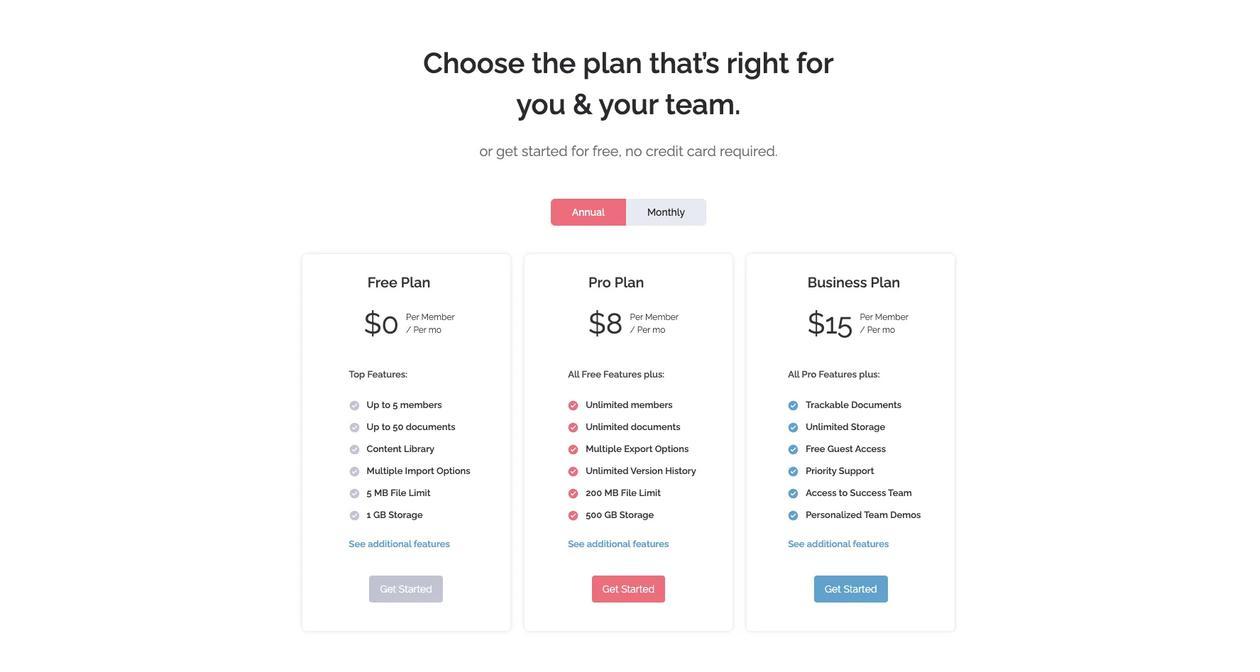 Task type: describe. For each thing, give the bounding box(es) containing it.
unlimited for unlimited members
[[586, 400, 629, 410]]

free for free plan
[[368, 274, 398, 291]]

top features:
[[349, 369, 408, 380]]

per member / per mo for business plan
[[860, 312, 909, 335]]

export
[[624, 444, 653, 455]]

per member / per mo for pro plan
[[630, 312, 683, 335]]

unlimited storage
[[806, 422, 886, 433]]

all for business plan
[[788, 369, 800, 380]]

multiple for multiple import options
[[367, 466, 403, 477]]

see additional features for pro
[[568, 539, 669, 550]]

storage for pro plan
[[620, 510, 654, 521]]

member for business plan
[[876, 312, 909, 322]]

documents
[[852, 400, 902, 410]]

to for 5
[[382, 400, 391, 410]]

0 vertical spatial access
[[856, 444, 886, 455]]

mo for free plan
[[429, 325, 442, 335]]

get
[[496, 143, 518, 160]]

all for pro plan
[[568, 369, 580, 380]]

started
[[522, 143, 568, 160]]

multiple import options
[[367, 466, 471, 477]]

free guest access
[[806, 444, 886, 455]]

required.
[[720, 143, 778, 160]]

&
[[573, 87, 593, 121]]

1 vertical spatial access
[[806, 488, 837, 499]]

500 gb storage
[[586, 510, 654, 521]]

import
[[405, 466, 435, 477]]

started for business
[[844, 584, 878, 595]]

unlimited for unlimited documents
[[586, 422, 629, 433]]

red checkmark image for unlimited version history
[[568, 466, 579, 477]]

limit for pro plan
[[639, 488, 661, 499]]

to for success
[[839, 488, 848, 499]]

unlimited for unlimited version history
[[586, 466, 629, 477]]

per member / per mo for free plan
[[406, 312, 459, 335]]

started for pro
[[622, 584, 655, 595]]

list for free
[[342, 365, 471, 555]]

3 see additional features link from the left
[[788, 539, 889, 550]]

right
[[727, 46, 790, 80]]

list for pro
[[561, 365, 697, 555]]

top
[[349, 369, 365, 380]]

/ for business
[[860, 325, 865, 335]]

plan
[[583, 46, 643, 80]]

see for pro
[[568, 539, 585, 550]]

1 members from the left
[[400, 400, 442, 410]]

unlimited documents
[[586, 422, 681, 433]]

annual link
[[551, 199, 626, 226]]

red checkmark image for multiple
[[568, 444, 579, 455]]

plan for business plan
[[871, 274, 901, 291]]

red checkmark image for unlimited members
[[568, 400, 579, 411]]

1 horizontal spatial free
[[582, 369, 601, 380]]

blue checkmark image for trackable documents
[[788, 400, 799, 411]]

3 features from the left
[[853, 539, 889, 550]]

red checkmark image for 200
[[568, 488, 579, 499]]

personalized team demos
[[806, 510, 921, 521]]

plus: for pro plan
[[644, 369, 665, 380]]

additional for pro
[[587, 539, 631, 550]]

features:
[[367, 369, 408, 380]]

0 vertical spatial team
[[889, 488, 913, 499]]

get started for pro
[[603, 584, 655, 595]]

multiple for multiple export options
[[586, 444, 622, 455]]

support
[[839, 466, 875, 477]]

team.
[[666, 87, 741, 121]]

get started for business
[[825, 584, 878, 595]]

blue checkmark image for unlimited storage
[[788, 422, 799, 433]]

1 gb storage
[[367, 510, 423, 521]]

blue checkmark image for priority support
[[788, 466, 799, 477]]

business
[[808, 274, 867, 291]]

library
[[404, 444, 435, 455]]

credit
[[646, 143, 684, 160]]

mo for business plan
[[883, 325, 896, 335]]

mo for pro plan
[[653, 325, 666, 335]]

1 vertical spatial 5
[[367, 488, 372, 499]]

features for business
[[819, 369, 857, 380]]

multiple export options
[[586, 444, 689, 455]]

you & your team.
[[517, 87, 741, 121]]

storage for free plan
[[389, 510, 423, 521]]

see additional features for free
[[349, 539, 450, 550]]

trackable documents
[[806, 400, 902, 410]]

tab list containing annual
[[551, 199, 707, 226]]

up for up to 50 documents
[[367, 422, 380, 433]]

all pro features plus:
[[788, 369, 880, 380]]

plus: for business plan
[[860, 369, 880, 380]]



Task type: locate. For each thing, give the bounding box(es) containing it.
to for 50
[[382, 422, 391, 433]]

grey checkmark image
[[349, 400, 360, 411], [349, 422, 360, 433], [349, 444, 360, 455], [349, 466, 360, 477], [349, 488, 360, 499], [349, 510, 360, 521]]

5
[[393, 400, 398, 410], [367, 488, 372, 499]]

see additional features link for free
[[349, 539, 450, 550]]

200
[[586, 488, 602, 499]]

3 grey checkmark image from the top
[[349, 444, 360, 455]]

2 documents from the left
[[631, 422, 681, 433]]

1 see from the left
[[349, 539, 366, 550]]

2 vertical spatial free
[[806, 444, 826, 455]]

get for free
[[380, 584, 396, 595]]

2 horizontal spatial see additional features link
[[788, 539, 889, 550]]

pro inside 'list'
[[802, 369, 817, 380]]

grey checkmark image for 5 mb file limit
[[349, 488, 360, 499]]

1 gb from the left
[[373, 510, 386, 521]]

/ down business plan
[[860, 325, 865, 335]]

2 horizontal spatial per member / per mo
[[860, 312, 909, 335]]

get started link for free
[[370, 576, 443, 603]]

2 blue checkmark image from the top
[[788, 444, 799, 455]]

for left free,
[[572, 143, 589, 160]]

3 unlimited from the top
[[586, 466, 629, 477]]

2 mb file from the left
[[605, 488, 637, 499]]

2 get started from the left
[[603, 584, 655, 595]]

1 features from the left
[[604, 369, 642, 380]]

mb file
[[374, 488, 407, 499], [605, 488, 637, 499]]

mo up all free features plus:
[[653, 325, 666, 335]]

1 vertical spatial red checkmark image
[[568, 488, 579, 499]]

additional down 500 gb storage
[[587, 539, 631, 550]]

2 plus: from the left
[[860, 369, 880, 380]]

1 horizontal spatial features
[[633, 539, 669, 550]]

plan for free plan
[[401, 274, 431, 291]]

1 horizontal spatial plan
[[615, 274, 644, 291]]

additional for free
[[368, 539, 412, 550]]

red checkmark image left 200 at the bottom
[[568, 488, 579, 499]]

multiple
[[586, 444, 622, 455], [367, 466, 403, 477]]

4 blue checkmark image from the top
[[788, 510, 799, 521]]

0 horizontal spatial started
[[399, 584, 432, 595]]

member for free plan
[[421, 312, 455, 322]]

1 vertical spatial for
[[572, 143, 589, 160]]

your
[[599, 87, 659, 121]]

1 horizontal spatial features
[[819, 369, 857, 380]]

or get started for free, no credit card required.
[[480, 143, 778, 160]]

0 horizontal spatial features
[[604, 369, 642, 380]]

limit down version
[[639, 488, 661, 499]]

/ for pro
[[630, 325, 635, 335]]

1 storage from the left
[[389, 510, 423, 521]]

1 horizontal spatial started
[[622, 584, 655, 595]]

0 horizontal spatial features
[[414, 539, 450, 550]]

the
[[532, 46, 576, 80]]

2 get from the left
[[603, 584, 619, 595]]

0 vertical spatial for
[[797, 46, 834, 80]]

mb file up 500 gb storage
[[605, 488, 637, 499]]

2 horizontal spatial mo
[[883, 325, 896, 335]]

access up support at the bottom of the page
[[856, 444, 886, 455]]

access
[[856, 444, 886, 455], [806, 488, 837, 499]]

1 horizontal spatial access
[[856, 444, 886, 455]]

list containing top features:
[[342, 365, 471, 555]]

to down priority support
[[839, 488, 848, 499]]

members up the "up to 50 documents"
[[400, 400, 442, 410]]

up for up to 5 members
[[367, 400, 380, 410]]

see additional features link down 500 gb storage
[[568, 539, 669, 550]]

to
[[382, 400, 391, 410], [382, 422, 391, 433], [839, 488, 848, 499]]

0 horizontal spatial plan
[[401, 274, 431, 291]]

blue checkmark image left trackable
[[788, 400, 799, 411]]

2 vertical spatial to
[[839, 488, 848, 499]]

grey checkmark image for up to 50 documents
[[349, 422, 360, 433]]

per
[[406, 312, 419, 322], [630, 312, 643, 322], [860, 312, 873, 322], [414, 325, 427, 335], [638, 325, 651, 335], [868, 325, 881, 335]]

4 grey checkmark image from the top
[[349, 466, 360, 477]]

2 horizontal spatial plan
[[871, 274, 901, 291]]

red checkmark image left unlimited documents
[[568, 422, 579, 433]]

1 horizontal spatial plus:
[[860, 369, 880, 380]]

1 horizontal spatial members
[[631, 400, 673, 410]]

you
[[517, 87, 566, 121]]

access to success team
[[806, 488, 913, 499]]

gb
[[373, 510, 386, 521], [605, 510, 618, 521]]

0 horizontal spatial get started link
[[370, 576, 443, 603]]

gb for free
[[373, 510, 386, 521]]

500
[[586, 510, 602, 521]]

/ for free
[[406, 325, 411, 335]]

up down top features:
[[367, 400, 380, 410]]

0 vertical spatial unlimited
[[586, 400, 629, 410]]

documents
[[406, 422, 456, 433], [631, 422, 681, 433]]

4 red checkmark image from the top
[[568, 510, 579, 521]]

6 grey checkmark image from the top
[[349, 510, 360, 521]]

1 started from the left
[[399, 584, 432, 595]]

1 mo from the left
[[429, 325, 442, 335]]

up to 5 members
[[367, 400, 442, 410]]

priority support
[[806, 466, 875, 477]]

to down features:
[[382, 400, 391, 410]]

2 horizontal spatial additional
[[807, 539, 851, 550]]

team up demos
[[889, 488, 913, 499]]

2 list from the left
[[561, 365, 697, 555]]

unlimited up 200 at the bottom
[[586, 466, 629, 477]]

3 per member / per mo from the left
[[860, 312, 909, 335]]

get
[[380, 584, 396, 595], [603, 584, 619, 595], [825, 584, 842, 595]]

2 horizontal spatial list
[[781, 365, 921, 555]]

2 horizontal spatial see
[[788, 539, 805, 550]]

1 all from the left
[[568, 369, 580, 380]]

or
[[480, 143, 493, 160]]

per member / per mo
[[406, 312, 459, 335], [630, 312, 683, 335], [860, 312, 909, 335]]

up to 50 documents
[[367, 422, 456, 433]]

1 horizontal spatial see additional features
[[568, 539, 669, 550]]

0 horizontal spatial pro
[[589, 274, 611, 291]]

1 horizontal spatial member
[[646, 312, 679, 322]]

0 vertical spatial to
[[382, 400, 391, 410]]

2 members from the left
[[631, 400, 673, 410]]

3 see from the left
[[788, 539, 805, 550]]

see additional features link down 1 gb storage
[[349, 539, 450, 550]]

1 limit from the left
[[409, 488, 431, 499]]

pro plan
[[589, 274, 644, 291]]

get started for free
[[380, 584, 432, 595]]

3 started from the left
[[844, 584, 878, 595]]

0 horizontal spatial see
[[349, 539, 366, 550]]

mb file for pro
[[605, 488, 637, 499]]

options up history
[[655, 444, 689, 455]]

2 all from the left
[[788, 369, 800, 380]]

1
[[367, 510, 371, 521]]

demos
[[891, 510, 921, 521]]

free,
[[593, 143, 622, 160]]

gb right 500
[[605, 510, 618, 521]]

trackable
[[806, 400, 849, 410]]

3 get started from the left
[[825, 584, 878, 595]]

all
[[568, 369, 580, 380], [788, 369, 800, 380]]

features for pro
[[604, 369, 642, 380]]

50
[[393, 422, 404, 433]]

monthly
[[648, 207, 685, 218]]

access down priority
[[806, 488, 837, 499]]

2 see from the left
[[568, 539, 585, 550]]

3 member from the left
[[876, 312, 909, 322]]

5 mb file limit
[[367, 488, 431, 499]]

mo down business plan
[[883, 325, 896, 335]]

blue checkmark image left unlimited storage
[[788, 422, 799, 433]]

features
[[414, 539, 450, 550], [633, 539, 669, 550], [853, 539, 889, 550]]

2 member from the left
[[646, 312, 679, 322]]

2 red checkmark image from the top
[[568, 422, 579, 433]]

0 horizontal spatial limit
[[409, 488, 431, 499]]

1 get started link from the left
[[370, 576, 443, 603]]

2 started from the left
[[622, 584, 655, 595]]

1 horizontal spatial mo
[[653, 325, 666, 335]]

guest
[[828, 444, 854, 455]]

options
[[655, 444, 689, 455], [437, 466, 471, 477]]

1 horizontal spatial 5
[[393, 400, 398, 410]]

red checkmark image left 500
[[568, 510, 579, 521]]

choose
[[424, 46, 525, 80]]

member for pro plan
[[646, 312, 679, 322]]

3 / from the left
[[860, 325, 865, 335]]

0 horizontal spatial mb file
[[374, 488, 407, 499]]

3 list from the left
[[781, 365, 921, 555]]

2 per member / per mo from the left
[[630, 312, 683, 335]]

3 mo from the left
[[883, 325, 896, 335]]

0 horizontal spatial free
[[368, 274, 398, 291]]

content
[[367, 444, 402, 455]]

2 horizontal spatial see additional features
[[788, 539, 889, 550]]

1 vertical spatial up
[[367, 422, 380, 433]]

1 documents from the left
[[406, 422, 456, 433]]

2 additional from the left
[[587, 539, 631, 550]]

0 horizontal spatial gb
[[373, 510, 386, 521]]

documents up library
[[406, 422, 456, 433]]

1 plan from the left
[[401, 274, 431, 291]]

0 vertical spatial 5
[[393, 400, 398, 410]]

5 grey checkmark image from the top
[[349, 488, 360, 499]]

3 additional from the left
[[807, 539, 851, 550]]

features up unlimited members at bottom
[[604, 369, 642, 380]]

1 get started from the left
[[380, 584, 432, 595]]

team
[[889, 488, 913, 499], [864, 510, 888, 521]]

0 horizontal spatial access
[[806, 488, 837, 499]]

1 see additional features from the left
[[349, 539, 450, 550]]

blue checkmark image left priority
[[788, 466, 799, 477]]

2 get started link from the left
[[592, 576, 666, 603]]

0 horizontal spatial documents
[[406, 422, 456, 433]]

multiple down the content
[[367, 466, 403, 477]]

1 features from the left
[[414, 539, 450, 550]]

2 / from the left
[[630, 325, 635, 335]]

per member / per mo down "pro plan"
[[630, 312, 683, 335]]

unlimited
[[586, 400, 629, 410], [586, 422, 629, 433], [586, 466, 629, 477]]

blue checkmark image left access to success team
[[788, 488, 799, 499]]

all free features plus:
[[568, 369, 665, 380]]

content library
[[367, 444, 435, 455]]

grey checkmark image for 1 gb storage
[[349, 510, 360, 521]]

2 blue checkmark image from the top
[[788, 466, 799, 477]]

get started link for pro
[[592, 576, 666, 603]]

1 member from the left
[[421, 312, 455, 322]]

0 vertical spatial blue checkmark image
[[788, 422, 799, 433]]

1 horizontal spatial additional
[[587, 539, 631, 550]]

see additional features link down "personalized"
[[788, 539, 889, 550]]

that's
[[650, 46, 720, 80]]

2 gb from the left
[[605, 510, 618, 521]]

0 horizontal spatial for
[[572, 143, 589, 160]]

1 blue checkmark image from the top
[[788, 400, 799, 411]]

red checkmark image
[[568, 400, 579, 411], [568, 422, 579, 433], [568, 466, 579, 477], [568, 510, 579, 521]]

list containing all pro features plus:
[[781, 365, 921, 555]]

1 horizontal spatial limit
[[639, 488, 661, 499]]

0 vertical spatial options
[[655, 444, 689, 455]]

2 storage from the left
[[620, 510, 654, 521]]

1 red checkmark image from the top
[[568, 444, 579, 455]]

1 horizontal spatial multiple
[[586, 444, 622, 455]]

2 horizontal spatial started
[[844, 584, 878, 595]]

0 horizontal spatial list
[[342, 365, 471, 555]]

2 vertical spatial unlimited
[[586, 466, 629, 477]]

features
[[604, 369, 642, 380], [819, 369, 857, 380]]

1 vertical spatial team
[[864, 510, 888, 521]]

features for free plan
[[414, 539, 450, 550]]

3 get started link from the left
[[815, 576, 888, 603]]

annual
[[572, 207, 605, 218]]

up
[[367, 400, 380, 410], [367, 422, 380, 433]]

2 horizontal spatial get started link
[[815, 576, 888, 603]]

list
[[342, 365, 471, 555], [561, 365, 697, 555], [781, 365, 921, 555]]

0 vertical spatial free
[[368, 274, 398, 291]]

storage down '5 mb file limit'
[[389, 510, 423, 521]]

additional
[[368, 539, 412, 550], [587, 539, 631, 550], [807, 539, 851, 550]]

gb right 1
[[373, 510, 386, 521]]

up up the content
[[367, 422, 380, 433]]

see additional features link for pro
[[568, 539, 669, 550]]

2 horizontal spatial get started
[[825, 584, 878, 595]]

plan
[[401, 274, 431, 291], [615, 274, 644, 291], [871, 274, 901, 291]]

features down the personalized team demos
[[853, 539, 889, 550]]

started
[[399, 584, 432, 595], [622, 584, 655, 595], [844, 584, 878, 595]]

/
[[406, 325, 411, 335], [630, 325, 635, 335], [860, 325, 865, 335]]

see additional features link
[[349, 539, 450, 550], [568, 539, 669, 550], [788, 539, 889, 550]]

0 horizontal spatial get
[[380, 584, 396, 595]]

0 horizontal spatial get started
[[380, 584, 432, 595]]

1 get from the left
[[380, 584, 396, 595]]

red checkmark image for 500 gb storage
[[568, 510, 579, 521]]

/ down the free plan
[[406, 325, 411, 335]]

2 features from the left
[[633, 539, 669, 550]]

1 vertical spatial options
[[437, 466, 471, 477]]

history
[[666, 466, 697, 477]]

0 horizontal spatial per member / per mo
[[406, 312, 459, 335]]

blue checkmark image
[[788, 422, 799, 433], [788, 444, 799, 455]]

2 limit from the left
[[639, 488, 661, 499]]

5 up 1
[[367, 488, 372, 499]]

members up unlimited documents
[[631, 400, 673, 410]]

1 horizontal spatial see additional features link
[[568, 539, 669, 550]]

0 horizontal spatial storage
[[389, 510, 423, 521]]

free
[[368, 274, 398, 291], [582, 369, 601, 380], [806, 444, 826, 455]]

pro
[[589, 274, 611, 291], [802, 369, 817, 380]]

mo down the free plan
[[429, 325, 442, 335]]

for
[[797, 46, 834, 80], [572, 143, 589, 160]]

get for pro
[[603, 584, 619, 595]]

2 see additional features link from the left
[[568, 539, 669, 550]]

features down 1 gb storage
[[414, 539, 450, 550]]

get started link
[[370, 576, 443, 603], [592, 576, 666, 603], [815, 576, 888, 603]]

2 plan from the left
[[615, 274, 644, 291]]

blue checkmark image for access to success team
[[788, 488, 799, 499]]

1 horizontal spatial documents
[[631, 422, 681, 433]]

1 list from the left
[[342, 365, 471, 555]]

personalized
[[806, 510, 862, 521]]

unlimited version history
[[586, 466, 697, 477]]

1 horizontal spatial for
[[797, 46, 834, 80]]

1 additional from the left
[[368, 539, 412, 550]]

1 see additional features link from the left
[[349, 539, 450, 550]]

1 mb file from the left
[[374, 488, 407, 499]]

multiple left export
[[586, 444, 622, 455]]

2 unlimited from the top
[[586, 422, 629, 433]]

0 horizontal spatial 5
[[367, 488, 372, 499]]

limit down import
[[409, 488, 431, 499]]

see additional features down 500 gb storage
[[568, 539, 669, 550]]

grey checkmark image for content library
[[349, 444, 360, 455]]

1 vertical spatial multiple
[[367, 466, 403, 477]]

1 horizontal spatial gb
[[605, 510, 618, 521]]

get started link for business
[[815, 576, 888, 603]]

2 up from the top
[[367, 422, 380, 433]]

blue checkmark image
[[788, 400, 799, 411], [788, 466, 799, 477], [788, 488, 799, 499], [788, 510, 799, 521]]

per member / per mo down the free plan
[[406, 312, 459, 335]]

0 horizontal spatial see additional features link
[[349, 539, 450, 550]]

2 horizontal spatial features
[[853, 539, 889, 550]]

storage down 200 mb file limit at the bottom of page
[[620, 510, 654, 521]]

members
[[400, 400, 442, 410], [631, 400, 673, 410]]

0 horizontal spatial options
[[437, 466, 471, 477]]

0 horizontal spatial mo
[[429, 325, 442, 335]]

documents up export
[[631, 422, 681, 433]]

list for business
[[781, 365, 921, 555]]

1 plus: from the left
[[644, 369, 665, 380]]

red checkmark image
[[568, 444, 579, 455], [568, 488, 579, 499]]

1 vertical spatial pro
[[802, 369, 817, 380]]

red checkmark image left 'unlimited version history'
[[568, 466, 579, 477]]

red checkmark image down all free features plus:
[[568, 400, 579, 411]]

3 see additional features from the left
[[788, 539, 889, 550]]

red checkmark image left multiple export options
[[568, 444, 579, 455]]

2 mo from the left
[[653, 325, 666, 335]]

get started
[[380, 584, 432, 595], [603, 584, 655, 595], [825, 584, 878, 595]]

choose the plan that's right for
[[424, 46, 834, 80]]

0 vertical spatial up
[[367, 400, 380, 410]]

plan for pro plan
[[615, 274, 644, 291]]

2 grey checkmark image from the top
[[349, 422, 360, 433]]

see additional features
[[349, 539, 450, 550], [568, 539, 669, 550], [788, 539, 889, 550]]

1 vertical spatial unlimited
[[586, 422, 629, 433]]

2 features from the left
[[819, 369, 857, 380]]

free plan
[[368, 274, 431, 291]]

limit for free plan
[[409, 488, 431, 499]]

1 horizontal spatial /
[[630, 325, 635, 335]]

1 horizontal spatial pro
[[802, 369, 817, 380]]

2 horizontal spatial free
[[806, 444, 826, 455]]

1 horizontal spatial all
[[788, 369, 800, 380]]

plus:
[[644, 369, 665, 380], [860, 369, 880, 380]]

tab list
[[551, 199, 707, 226]]

red checkmark image for unlimited documents
[[568, 422, 579, 433]]

5 up 50
[[393, 400, 398, 410]]

1 horizontal spatial list
[[561, 365, 697, 555]]

0 vertical spatial multiple
[[586, 444, 622, 455]]

1 up from the top
[[367, 400, 380, 410]]

per member / per mo down business plan
[[860, 312, 909, 335]]

unlimited members
[[586, 400, 673, 410]]

unlimited down unlimited members at bottom
[[586, 422, 629, 433]]

3 plan from the left
[[871, 274, 901, 291]]

2 see additional features from the left
[[568, 539, 669, 550]]

1 horizontal spatial mb file
[[605, 488, 637, 499]]

limit
[[409, 488, 431, 499], [639, 488, 661, 499]]

see for free
[[349, 539, 366, 550]]

1 / from the left
[[406, 325, 411, 335]]

success
[[850, 488, 887, 499]]

mo
[[429, 325, 442, 335], [653, 325, 666, 335], [883, 325, 896, 335]]

get for business
[[825, 584, 842, 595]]

1 horizontal spatial team
[[889, 488, 913, 499]]

0 horizontal spatial team
[[864, 510, 888, 521]]

additional down "personalized"
[[807, 539, 851, 550]]

gb for pro
[[605, 510, 618, 521]]

0 horizontal spatial plus:
[[644, 369, 665, 380]]

priority
[[806, 466, 837, 477]]

0 horizontal spatial additional
[[368, 539, 412, 550]]

version
[[631, 466, 663, 477]]

features up trackable
[[819, 369, 857, 380]]

0 horizontal spatial all
[[568, 369, 580, 380]]

3 get from the left
[[825, 584, 842, 595]]

0 vertical spatial pro
[[589, 274, 611, 291]]

blue checkmark image for free guest access
[[788, 444, 799, 455]]

plus: up unlimited members at bottom
[[644, 369, 665, 380]]

monthly link
[[626, 199, 707, 226]]

mb file for free
[[374, 488, 407, 499]]

1 horizontal spatial get
[[603, 584, 619, 595]]

grey checkmark image for up to 5 members
[[349, 400, 360, 411]]

additional down 1 gb storage
[[368, 539, 412, 550]]

mb file up 1 gb storage
[[374, 488, 407, 499]]

1 blue checkmark image from the top
[[788, 422, 799, 433]]

unlimited down all free features plus:
[[586, 400, 629, 410]]

options for multiple export options
[[655, 444, 689, 455]]

business plan
[[808, 274, 901, 291]]

grey checkmark image for multiple import options
[[349, 466, 360, 477]]

1 vertical spatial to
[[382, 422, 391, 433]]

2 red checkmark image from the top
[[568, 488, 579, 499]]

1 horizontal spatial get started
[[603, 584, 655, 595]]

blue checkmark image for personalized team demos
[[788, 510, 799, 521]]

blue checkmark image left "personalized"
[[788, 510, 799, 521]]

list containing all free features plus:
[[561, 365, 697, 555]]

/ up all free features plus:
[[630, 325, 635, 335]]

options right import
[[437, 466, 471, 477]]

1 per member / per mo from the left
[[406, 312, 459, 335]]

options for multiple import options
[[437, 466, 471, 477]]

plus: up the documents
[[860, 369, 880, 380]]

to left 50
[[382, 422, 391, 433]]

started for free
[[399, 584, 432, 595]]

blue checkmark image left guest
[[788, 444, 799, 455]]

1 grey checkmark image from the top
[[349, 400, 360, 411]]

2 horizontal spatial /
[[860, 325, 865, 335]]

0 horizontal spatial member
[[421, 312, 455, 322]]

for right right
[[797, 46, 834, 80]]

free for free guest access
[[806, 444, 826, 455]]

no
[[626, 143, 642, 160]]

team down 'success'
[[864, 510, 888, 521]]

0 horizontal spatial multiple
[[367, 466, 403, 477]]

3 red checkmark image from the top
[[568, 466, 579, 477]]

1 horizontal spatial see
[[568, 539, 585, 550]]

1 unlimited from the top
[[586, 400, 629, 410]]

features for pro plan
[[633, 539, 669, 550]]

storage
[[389, 510, 423, 521], [620, 510, 654, 521]]

1 red checkmark image from the top
[[568, 400, 579, 411]]

1 horizontal spatial options
[[655, 444, 689, 455]]

3 blue checkmark image from the top
[[788, 488, 799, 499]]

1 vertical spatial free
[[582, 369, 601, 380]]

see additional features down "personalized"
[[788, 539, 889, 550]]

card
[[687, 143, 716, 160]]

see additional features down 1 gb storage
[[349, 539, 450, 550]]

2 horizontal spatial member
[[876, 312, 909, 322]]

features down 500 gb storage
[[633, 539, 669, 550]]

200 mb file limit
[[586, 488, 661, 499]]



Task type: vqa. For each thing, say whether or not it's contained in the screenshot.
left See
yes



